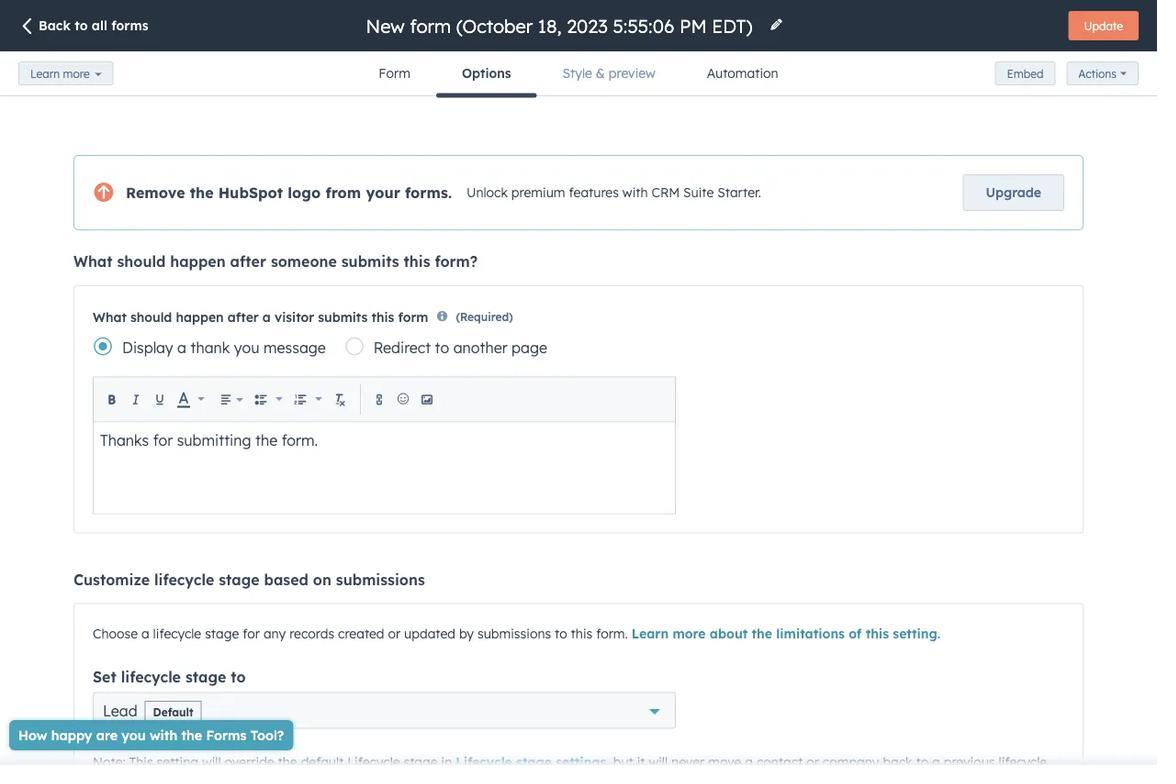 Task type: vqa. For each thing, say whether or not it's contained in the screenshot.
leftmost View
no



Task type: describe. For each thing, give the bounding box(es) containing it.
lifecycle for set
[[121, 668, 181, 686]]

should for what should happen after someone submits this form?
[[117, 253, 166, 271]]

actions button
[[1067, 62, 1139, 86]]

default
[[153, 706, 193, 720]]

customize
[[73, 571, 150, 589]]

options button
[[436, 51, 537, 98]]

0 vertical spatial submits
[[341, 253, 399, 271]]

redirect to another page
[[374, 338, 547, 357]]

what for what should happen after someone submits this form?
[[73, 253, 113, 271]]

happen for a
[[176, 309, 224, 325]]

thank
[[191, 338, 230, 357]]

limitations
[[776, 626, 845, 642]]

with
[[622, 185, 648, 201]]

style & preview button
[[537, 51, 681, 96]]

visitor
[[275, 309, 314, 325]]

learn more
[[30, 67, 90, 80]]

starter.
[[717, 185, 761, 201]]

style
[[563, 65, 592, 81]]

lead
[[103, 702, 137, 720]]

created
[[338, 626, 384, 642]]

form.
[[596, 626, 628, 642]]

any
[[263, 626, 286, 642]]

about
[[710, 626, 748, 642]]

(required)
[[456, 311, 513, 325]]

a for you
[[177, 338, 186, 357]]

set lifecycle stage to
[[93, 668, 246, 686]]

1 vertical spatial submits
[[318, 309, 368, 325]]

you
[[234, 338, 259, 357]]

your
[[366, 184, 400, 202]]

display
[[122, 338, 173, 357]]

to inside "link"
[[75, 17, 88, 34]]

logo
[[288, 184, 321, 202]]

forms.
[[405, 184, 452, 202]]

1 horizontal spatial the
[[752, 626, 772, 642]]

should for what should happen after a visitor submits this form
[[130, 309, 172, 325]]

for
[[243, 626, 260, 642]]

1 horizontal spatial more
[[673, 626, 706, 642]]

update
[[1084, 19, 1123, 33]]

happen for someone
[[170, 253, 226, 271]]

this left form.
[[571, 626, 593, 642]]

update button
[[1069, 11, 1139, 40]]

form button
[[353, 51, 436, 96]]

message
[[264, 338, 326, 357]]

of
[[849, 626, 862, 642]]

another
[[453, 338, 507, 357]]

forms
[[111, 17, 148, 34]]

set lifecycle stage to element
[[93, 693, 676, 729]]

options
[[462, 65, 511, 81]]

remove
[[126, 184, 185, 202]]

to left another
[[435, 338, 449, 357]]

display a thank you message
[[122, 338, 326, 357]]

none field inside page section element
[[364, 13, 758, 38]]

on
[[313, 571, 331, 589]]

updated
[[404, 626, 456, 642]]

hubspot
[[218, 184, 283, 202]]

premium
[[511, 185, 565, 201]]

actions
[[1078, 67, 1117, 81]]

automation
[[707, 65, 778, 81]]

embed
[[1007, 67, 1044, 80]]

1 group from the left
[[250, 387, 287, 412]]

crm
[[652, 185, 680, 201]]

page
[[512, 338, 547, 357]]

0 vertical spatial the
[[190, 184, 214, 202]]

by
[[459, 626, 474, 642]]

learn more button
[[18, 62, 114, 85]]

upgrade
[[986, 185, 1041, 201]]



Task type: locate. For each thing, give the bounding box(es) containing it.
1 horizontal spatial learn
[[632, 626, 669, 642]]

the right "about"
[[752, 626, 772, 642]]

or
[[388, 626, 401, 642]]

2 group from the left
[[289, 387, 327, 412]]

learn right form.
[[632, 626, 669, 642]]

0 horizontal spatial learn
[[30, 67, 60, 80]]

a
[[263, 309, 271, 325], [177, 338, 186, 357], [141, 626, 149, 642]]

happen
[[170, 253, 226, 271], [176, 309, 224, 325]]

0 vertical spatial after
[[230, 253, 266, 271]]

form?
[[435, 253, 478, 271]]

1 vertical spatial stage
[[205, 626, 239, 642]]

the
[[190, 184, 214, 202], [752, 626, 772, 642]]

setting.
[[893, 626, 941, 642]]

lifecycle up default
[[121, 668, 181, 686]]

1 vertical spatial what
[[93, 309, 127, 325]]

this right of
[[866, 626, 889, 642]]

back to all forms
[[39, 17, 148, 34]]

2 vertical spatial a
[[141, 626, 149, 642]]

submits
[[341, 253, 399, 271], [318, 309, 368, 325]]

happen up thank
[[176, 309, 224, 325]]

navigation
[[353, 51, 804, 98]]

customize lifecycle stage based on submissions
[[73, 571, 425, 589]]

style & preview
[[563, 65, 656, 81]]

learn inside 'button'
[[30, 67, 60, 80]]

stage for based
[[219, 571, 260, 589]]

from
[[325, 184, 361, 202]]

stage
[[219, 571, 260, 589], [205, 626, 239, 642], [185, 668, 226, 686]]

this left form
[[371, 309, 394, 325]]

to left all
[[75, 17, 88, 34]]

all
[[92, 17, 107, 34]]

remove the hubspot logo from your forms.
[[126, 184, 452, 202]]

stage left for
[[205, 626, 239, 642]]

group
[[250, 387, 287, 412], [289, 387, 327, 412]]

1 horizontal spatial a
[[177, 338, 186, 357]]

2 vertical spatial stage
[[185, 668, 226, 686]]

more
[[63, 67, 90, 80], [673, 626, 706, 642]]

unlock premium features with crm suite starter.
[[467, 185, 761, 201]]

1 vertical spatial happen
[[176, 309, 224, 325]]

1 horizontal spatial group
[[289, 387, 327, 412]]

features
[[569, 185, 619, 201]]

records
[[289, 626, 334, 642]]

unlock
[[467, 185, 508, 201]]

submits right visitor
[[318, 309, 368, 325]]

a left thank
[[177, 338, 186, 357]]

upgrade link
[[963, 174, 1064, 211]]

1 vertical spatial the
[[752, 626, 772, 642]]

0 horizontal spatial the
[[190, 184, 214, 202]]

0 vertical spatial should
[[117, 253, 166, 271]]

form
[[379, 65, 410, 81]]

more left "about"
[[673, 626, 706, 642]]

preview
[[609, 65, 656, 81]]

someone
[[271, 253, 337, 271]]

1 horizontal spatial submissions
[[477, 626, 551, 642]]

to down for
[[231, 668, 246, 686]]

0 vertical spatial happen
[[170, 253, 226, 271]]

page section element
[[0, 0, 1157, 98]]

to left form.
[[555, 626, 567, 642]]

happen down remove
[[170, 253, 226, 271]]

&
[[596, 65, 605, 81]]

after up the you on the top left
[[228, 309, 259, 325]]

1 vertical spatial more
[[673, 626, 706, 642]]

0 vertical spatial learn
[[30, 67, 60, 80]]

learn down back
[[30, 67, 60, 80]]

1 vertical spatial a
[[177, 338, 186, 357]]

submissions right by
[[477, 626, 551, 642]]

0 horizontal spatial submissions
[[336, 571, 425, 589]]

after left someone
[[230, 253, 266, 271]]

back to all forms link
[[18, 17, 148, 37]]

submits right someone
[[341, 253, 399, 271]]

back
[[39, 17, 71, 34]]

this left form?
[[404, 253, 430, 271]]

lifecycle for customize
[[154, 571, 214, 589]]

lifecycle up set lifecycle stage to
[[153, 626, 201, 642]]

suite
[[683, 185, 714, 201]]

1 vertical spatial submissions
[[477, 626, 551, 642]]

to
[[75, 17, 88, 34], [435, 338, 449, 357], [555, 626, 567, 642], [231, 668, 246, 686]]

submissions
[[336, 571, 425, 589], [477, 626, 551, 642]]

0 horizontal spatial group
[[250, 387, 287, 412]]

choose a lifecycle stage for any records created or updated by submissions to this form. learn more about the limitations of this setting.
[[93, 626, 941, 642]]

0 vertical spatial lifecycle
[[154, 571, 214, 589]]

learn
[[30, 67, 60, 80], [632, 626, 669, 642]]

after
[[230, 253, 266, 271], [228, 309, 259, 325]]

embed button
[[995, 62, 1055, 85]]

automation button
[[681, 51, 804, 96]]

application
[[93, 377, 676, 515]]

stage up default
[[185, 668, 226, 686]]

0 vertical spatial stage
[[219, 571, 260, 589]]

after for a
[[228, 309, 259, 325]]

None field
[[364, 13, 758, 38]]

1 vertical spatial after
[[228, 309, 259, 325]]

2 vertical spatial lifecycle
[[121, 668, 181, 686]]

redirect
[[374, 338, 431, 357]]

0 horizontal spatial more
[[63, 67, 90, 80]]

0 vertical spatial a
[[263, 309, 271, 325]]

more inside learn more 'button'
[[63, 67, 90, 80]]

choose
[[93, 626, 138, 642]]

lifecycle right customize
[[154, 571, 214, 589]]

1 vertical spatial lifecycle
[[153, 626, 201, 642]]

group down "message"
[[289, 387, 327, 412]]

a for stage
[[141, 626, 149, 642]]

based
[[264, 571, 309, 589]]

a left visitor
[[263, 309, 271, 325]]

navigation inside page section element
[[353, 51, 804, 98]]

a right choose
[[141, 626, 149, 642]]

what should happen after a visitor submits this form
[[93, 309, 428, 325]]

0 horizontal spatial a
[[141, 626, 149, 642]]

should down remove
[[117, 253, 166, 271]]

0 vertical spatial more
[[63, 67, 90, 80]]

this
[[404, 253, 430, 271], [371, 309, 394, 325], [571, 626, 593, 642], [866, 626, 889, 642]]

navigation containing form
[[353, 51, 804, 98]]

the right remove
[[190, 184, 214, 202]]

what should happen after someone submits this form?
[[73, 253, 478, 271]]

what for what should happen after a visitor submits this form
[[93, 309, 127, 325]]

1 vertical spatial learn
[[632, 626, 669, 642]]

should up display on the top
[[130, 309, 172, 325]]

lifecycle
[[154, 571, 214, 589], [153, 626, 201, 642], [121, 668, 181, 686]]

2 horizontal spatial a
[[263, 309, 271, 325]]

learn more about the limitations of this setting. link
[[632, 626, 941, 642]]

group down the you on the top left
[[250, 387, 287, 412]]

stage for to
[[185, 668, 226, 686]]

what
[[73, 253, 113, 271], [93, 309, 127, 325]]

more down back to all forms "link"
[[63, 67, 90, 80]]

after for someone
[[230, 253, 266, 271]]

0 vertical spatial what
[[73, 253, 113, 271]]

set
[[93, 668, 116, 686]]

should
[[117, 253, 166, 271], [130, 309, 172, 325]]

form
[[398, 309, 428, 325]]

submissions up or
[[336, 571, 425, 589]]

0 vertical spatial submissions
[[336, 571, 425, 589]]

stage left "based"
[[219, 571, 260, 589]]

1 vertical spatial should
[[130, 309, 172, 325]]



